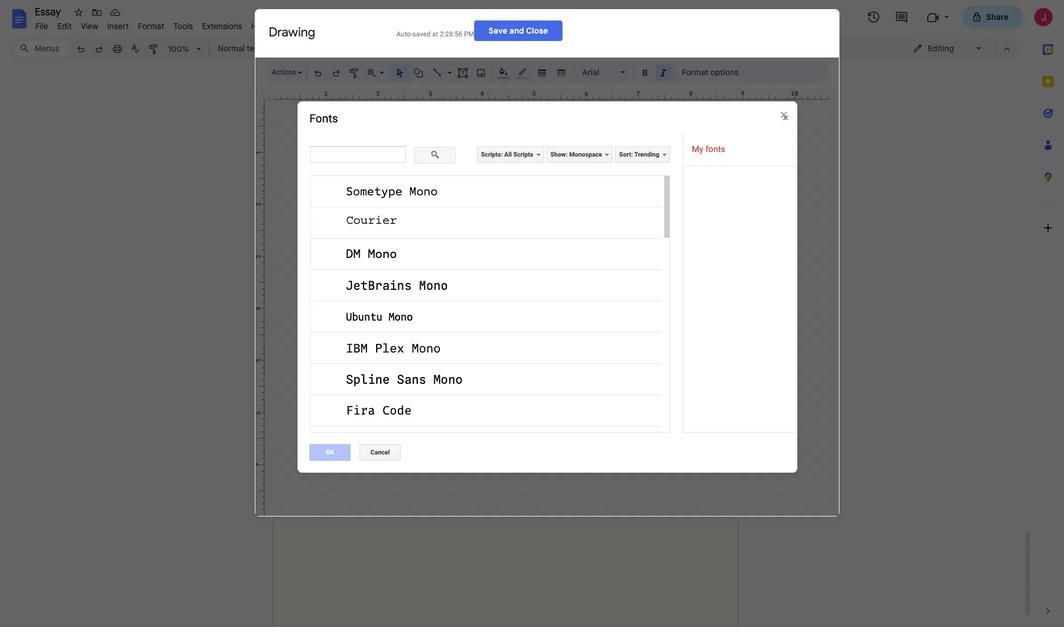Task type: describe. For each thing, give the bounding box(es) containing it.
drawing dialog
[[255, 9, 839, 517]]

pm
[[464, 30, 474, 38]]

save and close button
[[474, 20, 562, 41]]

Menus field
[[14, 40, 71, 56]]

save
[[489, 25, 507, 36]]

menu bar banner
[[0, 0, 1064, 628]]

2:28:56
[[440, 30, 462, 38]]

tab list inside menu bar banner
[[1032, 34, 1064, 596]]

auto-saved at 2:28:56 pm
[[396, 30, 474, 38]]



Task type: vqa. For each thing, say whether or not it's contained in the screenshot.
2:28:56
yes



Task type: locate. For each thing, give the bounding box(es) containing it.
auto-
[[396, 30, 413, 38]]

menu bar
[[31, 15, 273, 34]]

drawing application
[[0, 0, 1064, 628]]

and
[[510, 25, 524, 36]]

at
[[432, 30, 438, 38]]

menu bar inside menu bar banner
[[31, 15, 273, 34]]

drawing heading
[[269, 24, 383, 40]]

tab list
[[1032, 34, 1064, 596]]

save and close
[[489, 25, 548, 36]]

Star checkbox
[[71, 5, 87, 21]]

main toolbar
[[71, 0, 772, 324]]

close
[[526, 25, 548, 36]]

saved
[[413, 30, 431, 38]]

share. private to only me. image
[[972, 12, 982, 22]]

drawing
[[269, 24, 315, 40]]

Rename text field
[[31, 5, 67, 18]]



